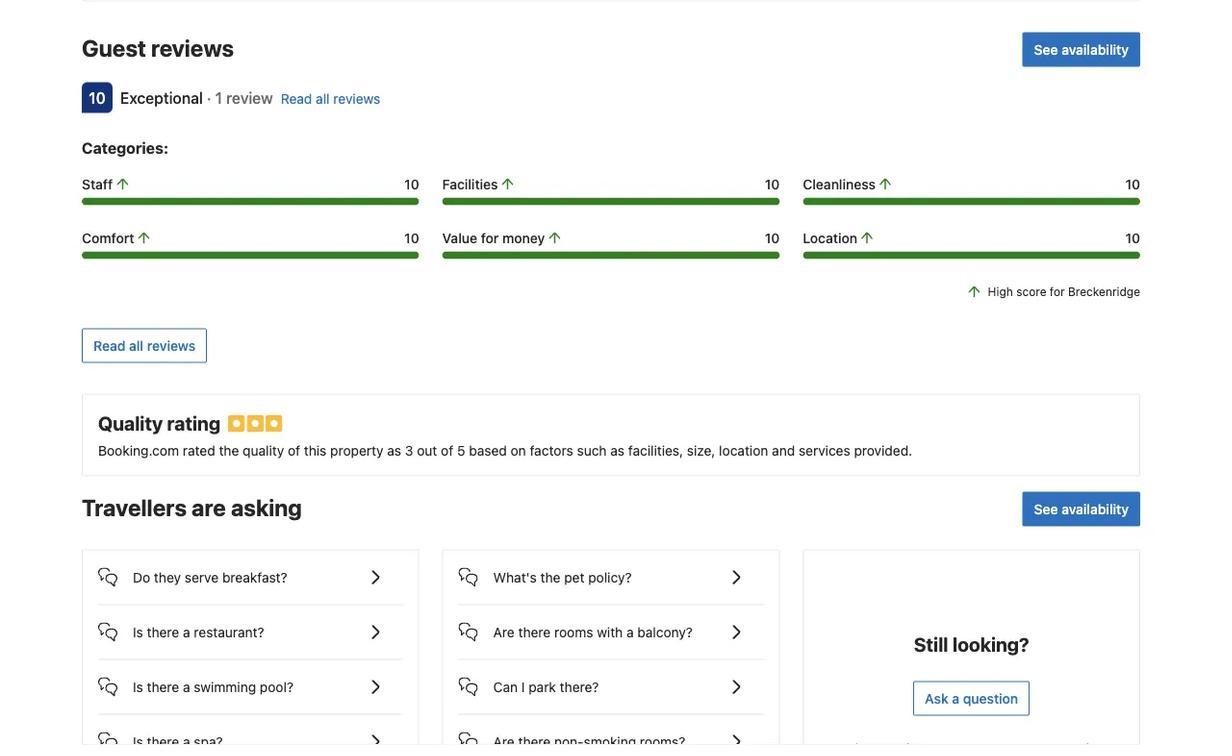 Task type: vqa. For each thing, say whether or not it's contained in the screenshot.
the left the minute
no



Task type: describe. For each thing, give the bounding box(es) containing it.
what's the pet policy?
[[493, 570, 632, 586]]

10 for location
[[1125, 230, 1140, 246]]

is for is there a restaurant?
[[133, 625, 143, 641]]

scored 10 element
[[82, 82, 113, 113]]

staff 10 meter
[[82, 198, 419, 206]]

pet
[[564, 570, 585, 586]]

such
[[577, 443, 607, 459]]

rooms
[[554, 625, 593, 641]]

serve
[[185, 570, 219, 586]]

asking
[[231, 494, 302, 521]]

read inside button
[[93, 338, 125, 354]]

value for money
[[442, 230, 545, 246]]

booking.com rated the quality of this property as 3 out of 5 based on factors such as facilities, size, location and services provided.
[[98, 443, 913, 459]]

booking.com
[[98, 443, 179, 459]]

i
[[522, 680, 525, 695]]

see availability button for guest reviews
[[1023, 32, 1140, 67]]

10 for cleanliness
[[1125, 176, 1140, 192]]

property
[[330, 443, 384, 459]]

1 as from the left
[[387, 443, 401, 459]]

review categories element
[[82, 136, 168, 159]]

a right "with" at bottom
[[627, 625, 634, 641]]

out
[[417, 443, 437, 459]]

all inside button
[[129, 338, 143, 354]]

10 for comfort
[[404, 230, 419, 246]]

are there rooms with a balcony? button
[[459, 606, 763, 644]]

facilities
[[442, 176, 498, 192]]

0 vertical spatial read all reviews
[[281, 91, 380, 106]]

read all reviews button
[[82, 329, 207, 363]]

5
[[457, 443, 465, 459]]

pool?
[[260, 680, 294, 695]]

travellers
[[82, 494, 187, 521]]

10 for staff
[[404, 176, 419, 192]]

do they serve breakfast?
[[133, 570, 287, 586]]

exceptional · 1 review
[[120, 89, 273, 107]]

ask a question button
[[913, 682, 1030, 717]]

location 10 meter
[[803, 252, 1140, 259]]

breakfast?
[[222, 570, 287, 586]]

they
[[154, 570, 181, 586]]

availability for travellers are asking
[[1062, 502, 1129, 517]]

guest
[[82, 34, 146, 61]]

what's
[[493, 570, 537, 586]]

a left "restaurant?"
[[183, 625, 190, 641]]

provided.
[[854, 443, 913, 459]]

can
[[493, 680, 518, 695]]

is there a swimming pool? button
[[98, 661, 403, 699]]

see availability for travellers are asking
[[1034, 502, 1129, 517]]

cleanliness
[[803, 176, 876, 192]]

still
[[914, 634, 948, 656]]

swimming
[[194, 680, 256, 695]]

a left swimming
[[183, 680, 190, 695]]

is there a restaurant? button
[[98, 606, 403, 644]]

availability for guest reviews
[[1062, 41, 1129, 57]]

there for is there a swimming pool?
[[147, 680, 179, 695]]

facilities,
[[628, 443, 683, 459]]

rated exceptional element
[[120, 89, 203, 107]]

location
[[803, 230, 857, 246]]

0 vertical spatial for
[[481, 230, 499, 246]]

and
[[772, 443, 795, 459]]

looking?
[[953, 634, 1029, 656]]

there for are there rooms with a balcony?
[[518, 625, 551, 641]]

location
[[719, 443, 768, 459]]

high
[[988, 285, 1013, 299]]

10 for value for money
[[765, 230, 780, 246]]

is there a swimming pool?
[[133, 680, 294, 695]]

2 of from the left
[[441, 443, 453, 459]]

see for guest reviews
[[1034, 41, 1058, 57]]

1
[[215, 89, 222, 107]]

the inside button
[[540, 570, 561, 586]]



Task type: locate. For each thing, give the bounding box(es) containing it.
1 vertical spatial read
[[93, 338, 125, 354]]

travellers are asking
[[82, 494, 302, 521]]

can i park there? button
[[459, 661, 763, 699]]

still looking?
[[914, 634, 1029, 656]]

0 horizontal spatial for
[[481, 230, 499, 246]]

read right review
[[281, 91, 312, 106]]

the
[[219, 443, 239, 459], [540, 570, 561, 586]]

is down is there a restaurant?
[[133, 680, 143, 695]]

1 horizontal spatial for
[[1050, 285, 1065, 299]]

0 vertical spatial read
[[281, 91, 312, 106]]

are
[[192, 494, 226, 521]]

comfort 10 meter
[[82, 252, 419, 259]]

1 vertical spatial see availability button
[[1023, 492, 1140, 527]]

do
[[133, 570, 150, 586]]

reviews
[[151, 34, 234, 61], [333, 91, 380, 106], [147, 338, 196, 354]]

0 vertical spatial all
[[316, 91, 330, 106]]

1 of from the left
[[288, 443, 300, 459]]

of
[[288, 443, 300, 459], [441, 443, 453, 459]]

1 vertical spatial for
[[1050, 285, 1065, 299]]

guest reviews element
[[82, 32, 1015, 63]]

can i park there?
[[493, 680, 599, 695]]

1 horizontal spatial as
[[610, 443, 625, 459]]

1 horizontal spatial read all reviews
[[281, 91, 380, 106]]

with
[[597, 625, 623, 641]]

of left "5"
[[441, 443, 453, 459]]

1 vertical spatial the
[[540, 570, 561, 586]]

0 vertical spatial reviews
[[151, 34, 234, 61]]

exceptional
[[120, 89, 203, 107]]

on
[[511, 443, 526, 459]]

rated
[[183, 443, 215, 459]]

ask a question
[[925, 691, 1018, 707]]

2 availability from the top
[[1062, 502, 1129, 517]]

see availability button
[[1023, 32, 1140, 67], [1023, 492, 1140, 527]]

is down do
[[133, 625, 143, 641]]

reviews inside button
[[147, 338, 196, 354]]

2 as from the left
[[610, 443, 625, 459]]

2 vertical spatial reviews
[[147, 338, 196, 354]]

guest reviews
[[82, 34, 234, 61]]

the left pet
[[540, 570, 561, 586]]

3
[[405, 443, 413, 459]]

2 see availability from the top
[[1034, 502, 1129, 517]]

see
[[1034, 41, 1058, 57], [1034, 502, 1058, 517]]

see availability button for travellers are asking
[[1023, 492, 1140, 527]]

·
[[207, 89, 211, 107]]

policy?
[[588, 570, 632, 586]]

1 horizontal spatial read
[[281, 91, 312, 106]]

read up quality
[[93, 338, 125, 354]]

all up quality
[[129, 338, 143, 354]]

based
[[469, 443, 507, 459]]

1 is from the top
[[133, 625, 143, 641]]

read all reviews right review
[[281, 91, 380, 106]]

0 horizontal spatial all
[[129, 338, 143, 354]]

the right 'rated'
[[219, 443, 239, 459]]

value
[[442, 230, 477, 246]]

question
[[963, 691, 1018, 707]]

1 horizontal spatial the
[[540, 570, 561, 586]]

read all reviews inside button
[[93, 338, 196, 354]]

there down the they
[[147, 625, 179, 641]]

quality
[[243, 443, 284, 459]]

as
[[387, 443, 401, 459], [610, 443, 625, 459]]

is for is there a swimming pool?
[[133, 680, 143, 695]]

review
[[226, 89, 273, 107]]

all
[[316, 91, 330, 106], [129, 338, 143, 354]]

1 see from the top
[[1034, 41, 1058, 57]]

balcony?
[[637, 625, 693, 641]]

cleanliness 10 meter
[[803, 198, 1140, 206]]

for
[[481, 230, 499, 246], [1050, 285, 1065, 299]]

2 see from the top
[[1034, 502, 1058, 517]]

as left 3
[[387, 443, 401, 459]]

0 vertical spatial see availability button
[[1023, 32, 1140, 67]]

there for is there a restaurant?
[[147, 625, 179, 641]]

1 horizontal spatial all
[[316, 91, 330, 106]]

a inside button
[[952, 691, 960, 707]]

10
[[89, 89, 106, 107], [404, 176, 419, 192], [765, 176, 780, 192], [1125, 176, 1140, 192], [404, 230, 419, 246], [765, 230, 780, 246], [1125, 230, 1140, 246]]

0 horizontal spatial read
[[93, 338, 125, 354]]

services
[[799, 443, 850, 459]]

of left this
[[288, 443, 300, 459]]

quality rating
[[98, 412, 220, 435]]

1 vertical spatial all
[[129, 338, 143, 354]]

rating
[[167, 412, 220, 435]]

for right value
[[481, 230, 499, 246]]

0 horizontal spatial of
[[288, 443, 300, 459]]

staff
[[82, 176, 113, 192]]

1 availability from the top
[[1062, 41, 1129, 57]]

do they serve breakfast? button
[[98, 551, 403, 590]]

are there rooms with a balcony?
[[493, 625, 693, 641]]

0 vertical spatial the
[[219, 443, 239, 459]]

0 horizontal spatial as
[[387, 443, 401, 459]]

1 vertical spatial reviews
[[333, 91, 380, 106]]

factors
[[530, 443, 573, 459]]

1 see availability button from the top
[[1023, 32, 1140, 67]]

what's the pet policy? button
[[459, 551, 763, 590]]

all right review
[[316, 91, 330, 106]]

1 see availability from the top
[[1034, 41, 1129, 57]]

this
[[304, 443, 327, 459]]

breckenridge
[[1068, 285, 1140, 299]]

0 vertical spatial availability
[[1062, 41, 1129, 57]]

read all reviews up quality
[[93, 338, 196, 354]]

ask
[[925, 691, 949, 707]]

high score for breckenridge
[[988, 285, 1140, 299]]

money
[[502, 230, 545, 246]]

size,
[[687, 443, 715, 459]]

are
[[493, 625, 515, 641]]

comfort
[[82, 230, 134, 246]]

score
[[1016, 285, 1047, 299]]

1 vertical spatial see availability
[[1034, 502, 1129, 517]]

2 is from the top
[[133, 680, 143, 695]]

there right are
[[518, 625, 551, 641]]

1 vertical spatial read all reviews
[[93, 338, 196, 354]]

0 horizontal spatial the
[[219, 443, 239, 459]]

1 vertical spatial see
[[1034, 502, 1058, 517]]

park
[[529, 680, 556, 695]]

0 vertical spatial see
[[1034, 41, 1058, 57]]

read
[[281, 91, 312, 106], [93, 338, 125, 354]]

is
[[133, 625, 143, 641], [133, 680, 143, 695]]

0 vertical spatial see availability
[[1034, 41, 1129, 57]]

a
[[183, 625, 190, 641], [627, 625, 634, 641], [183, 680, 190, 695], [952, 691, 960, 707]]

1 vertical spatial is
[[133, 680, 143, 695]]

quality
[[98, 412, 163, 435]]

1 horizontal spatial of
[[441, 443, 453, 459]]

categories:
[[82, 139, 168, 157]]

read all reviews
[[281, 91, 380, 106], [93, 338, 196, 354]]

2 see availability button from the top
[[1023, 492, 1140, 527]]

there?
[[560, 680, 599, 695]]

there left swimming
[[147, 680, 179, 695]]

value for money 10 meter
[[442, 252, 780, 259]]

restaurant?
[[194, 625, 264, 641]]

as right such
[[610, 443, 625, 459]]

0 horizontal spatial read all reviews
[[93, 338, 196, 354]]

0 vertical spatial is
[[133, 625, 143, 641]]

see availability
[[1034, 41, 1129, 57], [1034, 502, 1129, 517]]

availability
[[1062, 41, 1129, 57], [1062, 502, 1129, 517]]

10 for facilities
[[765, 176, 780, 192]]

a right ask
[[952, 691, 960, 707]]

see availability for guest reviews
[[1034, 41, 1129, 57]]

facilities 10 meter
[[442, 198, 780, 206]]

see for travellers are asking
[[1034, 502, 1058, 517]]

for right score on the right top of page
[[1050, 285, 1065, 299]]

there
[[147, 625, 179, 641], [518, 625, 551, 641], [147, 680, 179, 695]]

is there a restaurant?
[[133, 625, 264, 641]]

1 vertical spatial availability
[[1062, 502, 1129, 517]]



